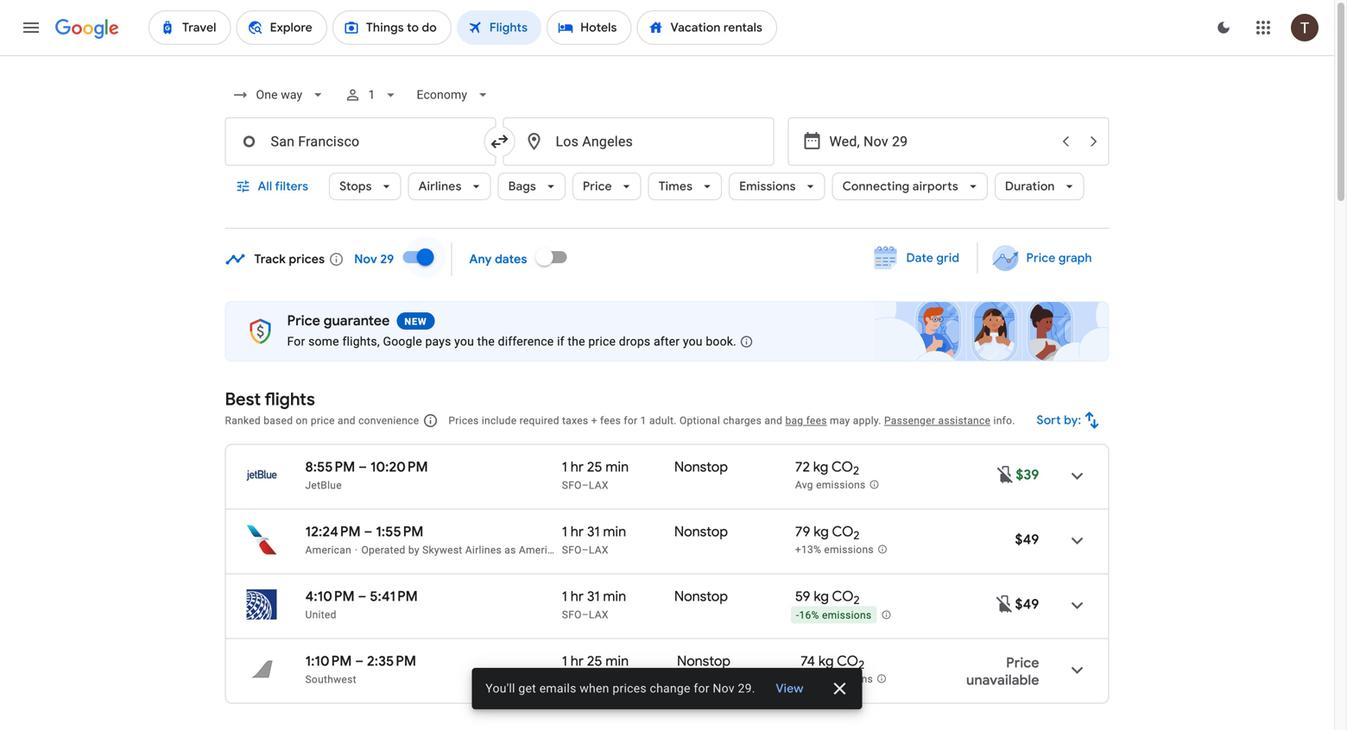 Task type: vqa. For each thing, say whether or not it's contained in the screenshot.
1:55 PM's 1 HR 31 MIN SFO – LAX
yes



Task type: describe. For each thing, give the bounding box(es) containing it.
59
[[795, 588, 811, 606]]

2 and from the left
[[765, 415, 783, 427]]

Departure text field
[[830, 118, 1051, 165]]

charges
[[723, 415, 762, 427]]

2 fees from the left
[[806, 415, 827, 427]]

for some flights, google pays you the difference if the price drops after you book.
[[287, 335, 737, 349]]

assistance
[[938, 415, 991, 427]]

flight details. leaves san francisco international airport at 4:10 pm on wednesday, november 29 and arrives at los angeles international airport at 5:41 pm on wednesday, november 29. image
[[1057, 585, 1098, 627]]

co for 74
[[837, 653, 859, 671]]

12:24 pm
[[305, 523, 361, 541]]

1 inside popup button
[[368, 88, 375, 102]]

price for price unavailable
[[1006, 655, 1039, 672]]

times button
[[648, 166, 722, 207]]

price for price guarantee
[[287, 312, 320, 330]]

jetblue
[[305, 480, 342, 492]]

sort by: button
[[1030, 400, 1109, 441]]

learn more about tracked prices image
[[328, 252, 344, 267]]

co for 59
[[832, 588, 854, 606]]

pays
[[425, 335, 451, 349]]

eagle
[[568, 545, 595, 557]]

Arrival time: 10:20 PM. text field
[[370, 459, 428, 476]]

72
[[795, 459, 810, 476]]

stops button
[[329, 166, 401, 207]]

Arrival time: 2:35 PM. text field
[[367, 653, 416, 671]]

2 the from the left
[[568, 335, 585, 349]]

swap origin and destination. image
[[489, 131, 510, 152]]

sort by:
[[1037, 413, 1082, 428]]

total duration 1 hr 25 min. element for 74
[[562, 653, 677, 673]]

operated
[[361, 545, 406, 557]]

leaves san francisco international airport at 4:10 pm on wednesday, november 29 and arrives at los angeles international airport at 5:41 pm on wednesday, november 29. element
[[305, 588, 418, 606]]

sfo for 10:20 pm
[[562, 480, 582, 492]]

stops
[[340, 179, 372, 194]]

1 hr 25 min sfo – lax for 10:20 pm
[[562, 459, 629, 492]]

1 the from the left
[[477, 335, 495, 349]]

avg emissions
[[795, 479, 866, 492]]

nonstop for 59
[[674, 588, 728, 606]]

1 fees from the left
[[600, 415, 621, 427]]

+13% emissions
[[795, 544, 874, 556]]

2 for 72
[[853, 464, 859, 479]]

date grid button
[[862, 243, 974, 274]]

1 hr 31 min sfo – lax for 5:41 pm
[[562, 588, 626, 621]]

southwest
[[305, 674, 357, 686]]

airlines inside popup button
[[419, 179, 462, 194]]

filters
[[275, 179, 308, 194]]

passenger assistance button
[[884, 415, 991, 427]]

price button
[[572, 166, 641, 207]]

difference
[[498, 335, 554, 349]]

lax for 10:20 pm
[[589, 480, 609, 492]]

29.
[[738, 682, 755, 696]]

google
[[383, 335, 422, 349]]

Departure time: 8:55 PM. text field
[[305, 459, 355, 476]]

may
[[830, 415, 850, 427]]

2 sfo from the top
[[562, 545, 582, 557]]

79 kg co 2
[[795, 523, 860, 543]]

total duration 1 hr 31 min. element for 59
[[562, 588, 674, 608]]

5:41 pm
[[370, 588, 418, 606]]

8:55 pm – 10:20 pm jetblue
[[305, 459, 428, 492]]

+6%
[[801, 674, 821, 686]]

emissions button
[[729, 166, 825, 207]]

kg for 74
[[819, 653, 834, 671]]

based
[[264, 415, 293, 427]]

ranked
[[225, 415, 261, 427]]

flight details. leaves san francisco international airport at 12:24 pm on wednesday, november 29 and arrives at los angeles international airport at 1:55 pm on wednesday, november 29. image
[[1057, 520, 1098, 562]]

-
[[796, 610, 799, 622]]

this price for this flight doesn't include overhead bin access. if you need a carry-on bag, use the bags filter to update prices. image
[[995, 464, 1016, 485]]

bags button
[[498, 166, 566, 207]]

all
[[258, 179, 272, 194]]

kg for 59
[[814, 588, 829, 606]]

if
[[557, 335, 565, 349]]

date
[[907, 250, 934, 266]]

74 kg co 2
[[801, 653, 865, 673]]

grid
[[937, 250, 960, 266]]

31 for 5:41 pm
[[587, 588, 600, 606]]

$49 for 49 us dollars text box
[[1015, 531, 1039, 549]]

sfo for 5:41 pm
[[562, 609, 582, 621]]

some
[[308, 335, 339, 349]]

get
[[519, 682, 536, 696]]

+6% emissions
[[801, 674, 873, 686]]

25 for 10:20 pm
[[587, 459, 602, 476]]

book.
[[706, 335, 737, 349]]

optional
[[680, 415, 720, 427]]

price graph
[[1026, 250, 1092, 266]]

– inside the 4:10 pm – 5:41 pm united
[[358, 588, 367, 606]]

bag fees button
[[785, 415, 827, 427]]

apply.
[[853, 415, 882, 427]]

emissions for 74
[[824, 674, 873, 686]]

1 button
[[337, 74, 406, 116]]

skywest
[[422, 545, 463, 557]]

view button
[[762, 674, 818, 705]]

hr for 5:41 pm
[[571, 588, 584, 606]]

2 for 79
[[854, 529, 860, 543]]

required
[[520, 415, 559, 427]]

learn more about ranking image
[[423, 413, 438, 429]]

emissions down the 59 kg co 2
[[822, 610, 872, 622]]

best flights
[[225, 389, 315, 411]]

by:
[[1064, 413, 1082, 428]]

total duration 1 hr 31 min. element for 79
[[562, 523, 674, 544]]

adult.
[[649, 415, 677, 427]]

+
[[591, 415, 597, 427]]

1 for 1:55 pm
[[562, 523, 567, 541]]

1 hr 25 min sfo – lax for 2:35 pm
[[562, 653, 629, 686]]

guarantee
[[324, 312, 390, 330]]

1 american from the left
[[305, 545, 352, 557]]

total duration 1 hr 25 min. element for 72
[[562, 459, 674, 479]]

view
[[776, 681, 804, 697]]

31 for 1:55 pm
[[587, 523, 600, 541]]

graph
[[1059, 250, 1092, 266]]

min for 5:41 pm
[[603, 588, 626, 606]]

0 vertical spatial price
[[588, 335, 616, 349]]

+13%
[[795, 544, 821, 556]]

connecting airports button
[[832, 166, 988, 207]]

price for price
[[583, 179, 612, 194]]

12:24 pm – 1:55 pm
[[305, 523, 424, 541]]

nonstop for 72
[[674, 459, 728, 476]]

prices include required taxes + fees for 1 adult. optional charges and bag fees may apply. passenger assistance
[[449, 415, 991, 427]]

all filters button
[[225, 166, 322, 207]]

best flights main content
[[225, 237, 1109, 731]]

prices
[[449, 415, 479, 427]]

emissions for 79
[[824, 544, 874, 556]]

nonstop for 79
[[674, 523, 728, 541]]



Task type: locate. For each thing, give the bounding box(es) containing it.
kg for 72
[[813, 459, 829, 476]]

– left 5:41 pm
[[358, 588, 367, 606]]

sfo down eagle
[[562, 609, 582, 621]]

lax for 5:41 pm
[[589, 609, 609, 621]]

none search field containing all filters
[[225, 74, 1109, 229]]

1 horizontal spatial you
[[683, 335, 703, 349]]

0 vertical spatial $49
[[1015, 531, 1039, 549]]

1 lax from the top
[[589, 480, 609, 492]]

emissions down 79 kg co 2 at the right of the page
[[824, 544, 874, 556]]

1 hr 31 min sfo – lax for 1:55 pm
[[562, 523, 626, 557]]

None field
[[225, 79, 334, 111], [410, 79, 498, 111], [225, 79, 334, 111], [410, 79, 498, 111]]

co
[[832, 459, 853, 476], [832, 523, 854, 541], [832, 588, 854, 606], [837, 653, 859, 671]]

0 vertical spatial 25
[[587, 459, 602, 476]]

unavailable
[[966, 672, 1039, 690]]

you'll get emails when prices change for nov 29.
[[486, 682, 755, 696]]

co for 72
[[832, 459, 853, 476]]

1 and from the left
[[338, 415, 356, 427]]

and left the bag
[[765, 415, 783, 427]]

total duration 1 hr 25 min. element
[[562, 459, 674, 479], [562, 653, 677, 673]]

1 hr 31 min sfo – lax right as
[[562, 523, 626, 557]]

for
[[287, 335, 305, 349]]

kg inside 74 kg co 2
[[819, 653, 834, 671]]

1 horizontal spatial and
[[765, 415, 783, 427]]

$39
[[1016, 466, 1039, 484]]

nov left 29
[[354, 252, 377, 267]]

None search field
[[225, 74, 1109, 229]]

price left flight details. leaves san francisco international airport at 1:10 pm on wednesday, november 29 and arrives at los angeles international airport at 2:35 pm on wednesday, november 29. 'icon'
[[1006, 655, 1039, 672]]

– inside the 8:55 pm – 10:20 pm jetblue
[[359, 459, 367, 476]]

connecting airports
[[843, 179, 959, 194]]

nonstop flight. element for 72
[[674, 459, 728, 479]]

taxes
[[562, 415, 588, 427]]

0 horizontal spatial you
[[454, 335, 474, 349]]

airlines button
[[408, 166, 491, 207]]

1 31 from the top
[[587, 523, 600, 541]]

for inside the "best flights" main content
[[624, 415, 638, 427]]

track
[[254, 252, 286, 267]]

find the best price region
[[225, 237, 1109, 288]]

prices right when
[[613, 682, 647, 696]]

49 US dollars text field
[[1015, 596, 1039, 614]]

2 for 59
[[854, 593, 860, 608]]

2 lax from the top
[[589, 545, 609, 557]]

1 horizontal spatial price
[[588, 335, 616, 349]]

sfo right get
[[562, 674, 582, 686]]

nonstop flight. element
[[674, 459, 728, 479], [674, 523, 728, 544], [674, 588, 728, 608], [677, 653, 731, 673]]

0 vertical spatial airlines
[[419, 179, 462, 194]]

0 vertical spatial 31
[[587, 523, 600, 541]]

prices inside find the best price region
[[289, 252, 325, 267]]

1 hr 31 min sfo – lax
[[562, 523, 626, 557], [562, 588, 626, 621]]

sfo down taxes
[[562, 480, 582, 492]]

– up eagle
[[582, 480, 589, 492]]

passenger
[[884, 415, 936, 427]]

this price for this flight doesn't include overhead bin access. if you need a carry-on bag, use the bags filter to update prices. image
[[994, 594, 1015, 615]]

1 vertical spatial total duration 1 hr 25 min. element
[[562, 653, 677, 673]]

2 1 hr 31 min sfo – lax from the top
[[562, 588, 626, 621]]

you right after on the top
[[683, 335, 703, 349]]

min for 2:35 pm
[[606, 653, 629, 671]]

kg right the 79
[[814, 523, 829, 541]]

0 horizontal spatial prices
[[289, 252, 325, 267]]

25 down +
[[587, 459, 602, 476]]

$49 for $49 text box
[[1015, 596, 1039, 614]]

you right pays
[[454, 335, 474, 349]]

– right as
[[582, 545, 589, 557]]

0 vertical spatial for
[[624, 415, 638, 427]]

2:35 pm
[[367, 653, 416, 671]]

dates
[[495, 252, 527, 267]]

0 horizontal spatial and
[[338, 415, 356, 427]]

fees right +
[[600, 415, 621, 427]]

price right bags popup button
[[583, 179, 612, 194]]

1 horizontal spatial american
[[519, 545, 565, 557]]

1:10 pm – 2:35 pm southwest
[[305, 653, 416, 686]]

for for nov
[[694, 682, 710, 696]]

4 lax from the top
[[589, 674, 609, 686]]

1 hr from the top
[[571, 459, 584, 476]]

loading results progress bar
[[0, 55, 1334, 59]]

0 horizontal spatial for
[[624, 415, 638, 427]]

1 horizontal spatial the
[[568, 335, 585, 349]]

co inside 72 kg co 2
[[832, 459, 853, 476]]

2 up avg emissions
[[853, 464, 859, 479]]

0 horizontal spatial american
[[305, 545, 352, 557]]

operated by skywest airlines as american eagle
[[361, 545, 595, 557]]

price right on
[[311, 415, 335, 427]]

0 vertical spatial nov
[[354, 252, 377, 267]]

kg inside 72 kg co 2
[[813, 459, 829, 476]]

2 you from the left
[[683, 335, 703, 349]]

1 vertical spatial 25
[[587, 653, 602, 671]]

2 inside 79 kg co 2
[[854, 529, 860, 543]]

2 inside 74 kg co 2
[[859, 658, 865, 673]]

4 sfo from the top
[[562, 674, 582, 686]]

1 hr 25 min sfo – lax down +
[[562, 459, 629, 492]]

1:55 pm
[[376, 523, 424, 541]]

2 inside the 59 kg co 2
[[854, 593, 860, 608]]

price
[[583, 179, 612, 194], [1026, 250, 1056, 266], [287, 312, 320, 330], [1006, 655, 1039, 672]]

on
[[296, 415, 308, 427]]

view status
[[472, 668, 863, 710]]

2 25 from the top
[[587, 653, 602, 671]]

1 vertical spatial for
[[694, 682, 710, 696]]

None text field
[[225, 117, 496, 166], [503, 117, 774, 166], [225, 117, 496, 166], [503, 117, 774, 166]]

1 total duration 1 hr 31 min. element from the top
[[562, 523, 674, 544]]

price left 'graph'
[[1026, 250, 1056, 266]]

1 vertical spatial total duration 1 hr 31 min. element
[[562, 588, 674, 608]]

2
[[853, 464, 859, 479], [854, 529, 860, 543], [854, 593, 860, 608], [859, 658, 865, 673]]

0 vertical spatial prices
[[289, 252, 325, 267]]

29
[[380, 252, 394, 267]]

nov inside view status
[[713, 682, 735, 696]]

2 total duration 1 hr 25 min. element from the top
[[562, 653, 677, 673]]

co up the +13% emissions
[[832, 523, 854, 541]]

0 horizontal spatial price
[[311, 415, 335, 427]]

0 horizontal spatial nov
[[354, 252, 377, 267]]

as
[[505, 545, 516, 557]]

kg
[[813, 459, 829, 476], [814, 523, 829, 541], [814, 588, 829, 606], [819, 653, 834, 671]]

kg inside 79 kg co 2
[[814, 523, 829, 541]]

times
[[659, 179, 693, 194]]

1 25 from the top
[[587, 459, 602, 476]]

co for 79
[[832, 523, 854, 541]]

co up -16% emissions
[[832, 588, 854, 606]]

united
[[305, 609, 337, 621]]

hr down taxes
[[571, 459, 584, 476]]

nonstop flight. element for 59
[[674, 588, 728, 608]]

kg inside the 59 kg co 2
[[814, 588, 829, 606]]

2 hr from the top
[[571, 523, 584, 541]]

nonstop
[[674, 459, 728, 476], [674, 523, 728, 541], [674, 588, 728, 606], [677, 653, 731, 671]]

include
[[482, 415, 517, 427]]

co inside 74 kg co 2
[[837, 653, 859, 671]]

31 down eagle
[[587, 588, 600, 606]]

emissions down 74 kg co 2
[[824, 674, 873, 686]]

the
[[477, 335, 495, 349], [568, 335, 585, 349]]

4:10 pm
[[305, 588, 355, 606]]

hr for 2:35 pm
[[571, 653, 584, 671]]

lax for 2:35 pm
[[589, 674, 609, 686]]

nonstop flight. element for 74
[[677, 653, 731, 673]]

for left adult.
[[624, 415, 638, 427]]

for
[[624, 415, 638, 427], [694, 682, 710, 696]]

you'll
[[486, 682, 515, 696]]

2 31 from the top
[[587, 588, 600, 606]]

1 sfo from the top
[[562, 480, 582, 492]]

by
[[408, 545, 420, 557]]

1 hr 31 min sfo – lax down eagle
[[562, 588, 626, 621]]

1 vertical spatial $49
[[1015, 596, 1039, 614]]

$49
[[1015, 531, 1039, 549], [1015, 596, 1039, 614]]

co inside the 59 kg co 2
[[832, 588, 854, 606]]

1 hr 25 min sfo – lax
[[562, 459, 629, 492], [562, 653, 629, 686]]

– right emails
[[582, 674, 589, 686]]

airlines right stops "popup button" on the left
[[419, 179, 462, 194]]

– inside 1:10 pm – 2:35 pm southwest
[[355, 653, 364, 671]]

co up avg emissions
[[832, 459, 853, 476]]

-16% emissions
[[796, 610, 872, 622]]

any dates
[[469, 252, 527, 267]]

0 vertical spatial 1 hr 31 min sfo – lax
[[562, 523, 626, 557]]

total duration 1 hr 25 min. element down +
[[562, 459, 674, 479]]

price
[[588, 335, 616, 349], [311, 415, 335, 427]]

co inside 79 kg co 2
[[832, 523, 854, 541]]

nov 29
[[354, 252, 394, 267]]

31 up eagle
[[587, 523, 600, 541]]

2 $49 from the top
[[1015, 596, 1039, 614]]

the right if
[[568, 335, 585, 349]]

– right 1:10 pm text box
[[355, 653, 364, 671]]

59 kg co 2
[[795, 588, 860, 608]]

best
[[225, 389, 261, 411]]

change appearance image
[[1203, 7, 1245, 48]]

1 total duration 1 hr 25 min. element from the top
[[562, 459, 674, 479]]

Departure time: 4:10 PM. text field
[[305, 588, 355, 606]]

for inside view status
[[694, 682, 710, 696]]

the left difference
[[477, 335, 495, 349]]

1 horizontal spatial nov
[[713, 682, 735, 696]]

Departure time: 1:10 PM. text field
[[305, 653, 352, 671]]

1 hr 25 min sfo – lax right get
[[562, 653, 629, 686]]

main menu image
[[21, 17, 41, 38]]

flights,
[[342, 335, 380, 349]]

airlines inside the "best flights" main content
[[465, 545, 502, 557]]

and
[[338, 415, 356, 427], [765, 415, 783, 427]]

1 vertical spatial 1 hr 25 min sfo – lax
[[562, 653, 629, 686]]

american
[[305, 545, 352, 557], [519, 545, 565, 557]]

total duration 1 hr 31 min. element
[[562, 523, 674, 544], [562, 588, 674, 608]]

16%
[[799, 610, 819, 622]]

price up for
[[287, 312, 320, 330]]

nonstop flight. element for 79
[[674, 523, 728, 544]]

– right departure time: 8:55 pm. text field
[[359, 459, 367, 476]]

2 1 hr 25 min sfo – lax from the top
[[562, 653, 629, 686]]

1 vertical spatial 1 hr 31 min sfo – lax
[[562, 588, 626, 621]]

emissions
[[739, 179, 796, 194]]

price unavailable
[[966, 655, 1039, 690]]

– down eagle
[[582, 609, 589, 621]]

– up operated
[[364, 523, 373, 541]]

bags
[[508, 179, 536, 194]]

$49 left flight details. leaves san francisco international airport at 12:24 pm on wednesday, november 29 and arrives at los angeles international airport at 1:55 pm on wednesday, november 29. icon
[[1015, 531, 1039, 549]]

2 up the +13% emissions
[[854, 529, 860, 543]]

emissions down 72 kg co 2
[[816, 479, 866, 492]]

1 vertical spatial prices
[[613, 682, 647, 696]]

1 you from the left
[[454, 335, 474, 349]]

Departure time: 12:24 PM. text field
[[305, 523, 361, 541]]

emissions for 72
[[816, 479, 866, 492]]

31
[[587, 523, 600, 541], [587, 588, 600, 606]]

min
[[606, 459, 629, 476], [603, 523, 626, 541], [603, 588, 626, 606], [606, 653, 629, 671]]

price inside popup button
[[583, 179, 612, 194]]

flights
[[265, 389, 315, 411]]

hr up when
[[571, 653, 584, 671]]

all filters
[[258, 179, 308, 194]]

connecting
[[843, 179, 910, 194]]

when
[[580, 682, 609, 696]]

leaves san francisco international airport at 1:10 pm on wednesday, november 29 and arrives at los angeles international airport at 2:35 pm on wednesday, november 29. element
[[305, 653, 416, 671]]

airlines left as
[[465, 545, 502, 557]]

learn more about price guarantee image
[[726, 321, 767, 363]]

25 for 2:35 pm
[[587, 653, 602, 671]]

duration
[[1005, 179, 1055, 194]]

after
[[654, 335, 680, 349]]

total duration 1 hr 25 min. element up the you'll get emails when prices change for nov 29.
[[562, 653, 677, 673]]

2 up -16% emissions
[[854, 593, 860, 608]]

4 hr from the top
[[571, 653, 584, 671]]

kg right 74
[[819, 653, 834, 671]]

2 for 74
[[859, 658, 865, 673]]

0 vertical spatial total duration 1 hr 25 min. element
[[562, 459, 674, 479]]

emails
[[540, 682, 577, 696]]

79
[[795, 523, 811, 541]]

airports
[[913, 179, 959, 194]]

kg right 72
[[813, 459, 829, 476]]

price guarantee
[[287, 312, 390, 330]]

2 up +6% emissions
[[859, 658, 865, 673]]

nonstop for 74
[[677, 653, 731, 671]]

prices inside view status
[[613, 682, 647, 696]]

duration button
[[995, 166, 1084, 207]]

1 horizontal spatial for
[[694, 682, 710, 696]]

1 vertical spatial 31
[[587, 588, 600, 606]]

0 horizontal spatial fees
[[600, 415, 621, 427]]

49 US dollars text field
[[1015, 531, 1039, 549]]

ranked based on price and convenience
[[225, 415, 419, 427]]

american right as
[[519, 545, 565, 557]]

1 1 hr 31 min sfo – lax from the top
[[562, 523, 626, 557]]

0 horizontal spatial the
[[477, 335, 495, 349]]

kg for 79
[[814, 523, 829, 541]]

3 hr from the top
[[571, 588, 584, 606]]

3 lax from the top
[[589, 609, 609, 621]]

Arrival time: 1:55 PM. text field
[[376, 523, 424, 541]]

hr up eagle
[[571, 523, 584, 541]]

1 for 5:41 pm
[[562, 588, 567, 606]]

0 vertical spatial 1 hr 25 min sfo – lax
[[562, 459, 629, 492]]

39 US dollars text field
[[1016, 466, 1039, 484]]

1 horizontal spatial airlines
[[465, 545, 502, 557]]

price left 'drops'
[[588, 335, 616, 349]]

nov left 29.
[[713, 682, 735, 696]]

hr down eagle
[[571, 588, 584, 606]]

new
[[405, 317, 427, 327]]

1 horizontal spatial prices
[[613, 682, 647, 696]]

flight details. leaves san francisco international airport at 1:10 pm on wednesday, november 29 and arrives at los angeles international airport at 2:35 pm on wednesday, november 29. image
[[1057, 650, 1098, 691]]

hr
[[571, 459, 584, 476], [571, 523, 584, 541], [571, 588, 584, 606], [571, 653, 584, 671]]

flight details. leaves san francisco international airport at 8:55 pm on wednesday, november 29 and arrives at los angeles international airport at 10:20 pm on wednesday, november 29. image
[[1057, 456, 1098, 497]]

0 horizontal spatial airlines
[[419, 179, 462, 194]]

price inside button
[[1026, 250, 1056, 266]]

1 $49 from the top
[[1015, 531, 1039, 549]]

sfo right as
[[562, 545, 582, 557]]

2 total duration 1 hr 31 min. element from the top
[[562, 588, 674, 608]]

leaves san francisco international airport at 12:24 pm on wednesday, november 29 and arrives at los angeles international airport at 1:55 pm on wednesday, november 29. element
[[305, 523, 424, 541]]

3 sfo from the top
[[562, 609, 582, 621]]

fees
[[600, 415, 621, 427], [806, 415, 827, 427]]

track prices
[[254, 252, 325, 267]]

25 up when
[[587, 653, 602, 671]]

1 for 2:35 pm
[[562, 653, 567, 671]]

total duration 1 hr 31 min. element down eagle
[[562, 588, 674, 608]]

leaves san francisco international airport at 8:55 pm on wednesday, november 29 and arrives at los angeles international airport at 10:20 pm on wednesday, november 29. element
[[305, 459, 428, 476]]

10:20 pm
[[370, 459, 428, 476]]

kg right 59
[[814, 588, 829, 606]]

sort
[[1037, 413, 1061, 428]]

74
[[801, 653, 815, 671]]

for for 1
[[624, 415, 638, 427]]

prices left learn more about tracked prices image
[[289, 252, 325, 267]]

0 vertical spatial total duration 1 hr 31 min. element
[[562, 523, 674, 544]]

sfo for 2:35 pm
[[562, 674, 582, 686]]

and left convenience
[[338, 415, 356, 427]]

$49 left flight details. leaves san francisco international airport at 4:10 pm on wednesday, november 29 and arrives at los angeles international airport at 5:41 pm on wednesday, november 29. image on the right of the page
[[1015, 596, 1039, 614]]

1 vertical spatial nov
[[713, 682, 735, 696]]

1 1 hr 25 min sfo – lax from the top
[[562, 459, 629, 492]]

1:10 pm
[[305, 653, 352, 671]]

New feature text field
[[397, 313, 435, 330]]

total duration 1 hr 31 min. element up eagle
[[562, 523, 674, 544]]

fees right the bag
[[806, 415, 827, 427]]

american down the 12:24 pm "text field"
[[305, 545, 352, 557]]

price graph button
[[981, 243, 1106, 274]]

2 american from the left
[[519, 545, 565, 557]]

1 vertical spatial airlines
[[465, 545, 502, 557]]

1 horizontal spatial fees
[[806, 415, 827, 427]]

you
[[454, 335, 474, 349], [683, 335, 703, 349]]

nov inside find the best price region
[[354, 252, 377, 267]]

co up +6% emissions
[[837, 653, 859, 671]]

lax
[[589, 480, 609, 492], [589, 545, 609, 557], [589, 609, 609, 621], [589, 674, 609, 686]]

for right change
[[694, 682, 710, 696]]

1 for 10:20 pm
[[562, 459, 567, 476]]

bag
[[785, 415, 803, 427]]

airlines
[[419, 179, 462, 194], [465, 545, 502, 557]]

price for price graph
[[1026, 250, 1056, 266]]

hr for 10:20 pm
[[571, 459, 584, 476]]

1 vertical spatial price
[[311, 415, 335, 427]]

min for 10:20 pm
[[606, 459, 629, 476]]

2 inside 72 kg co 2
[[853, 464, 859, 479]]

Arrival time: 5:41 PM. text field
[[370, 588, 418, 606]]

price inside 'price unavailable'
[[1006, 655, 1039, 672]]



